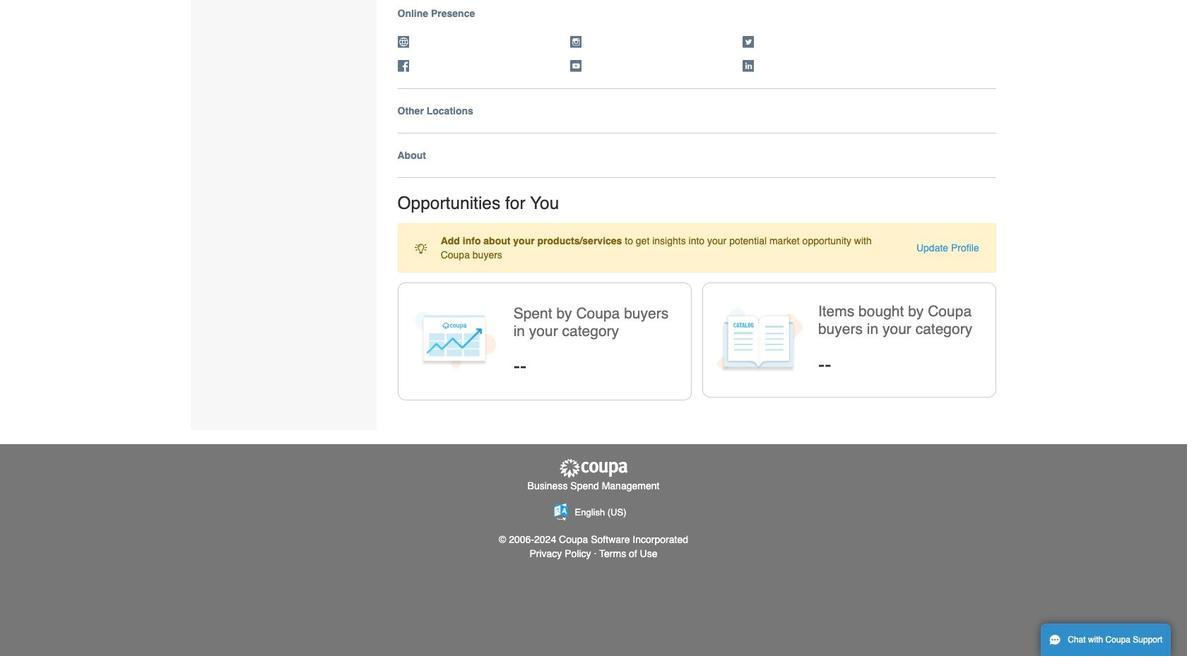 Task type: locate. For each thing, give the bounding box(es) containing it.
alert
[[398, 223, 997, 273]]

coupa supplier portal image
[[558, 459, 629, 479]]



Task type: vqa. For each thing, say whether or not it's contained in the screenshot.
checkbox
no



